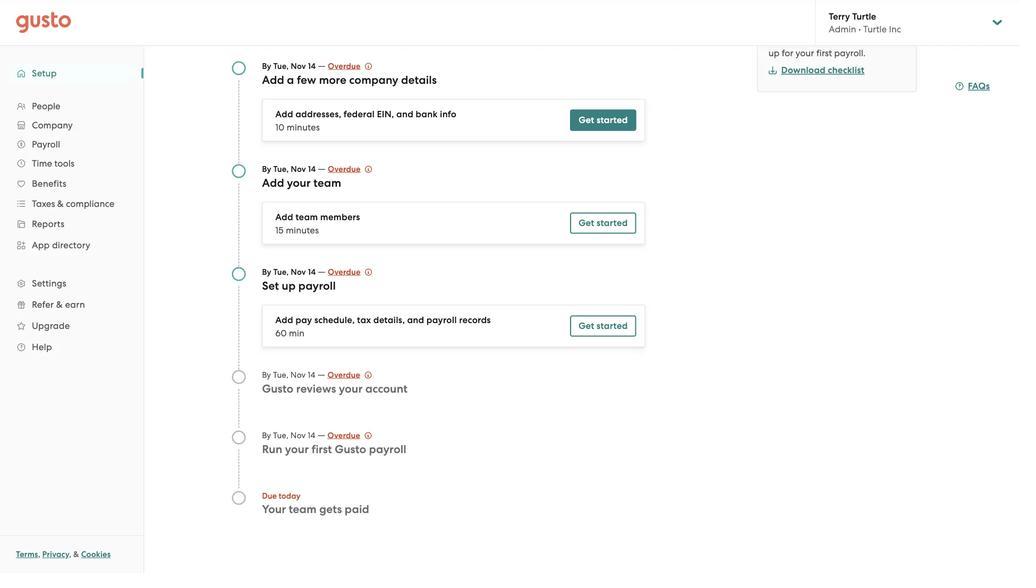 Task type: describe. For each thing, give the bounding box(es) containing it.
today
[[279, 492, 301, 502]]

reports
[[32, 219, 65, 230]]

app directory
[[32, 240, 90, 251]]

more
[[319, 74, 347, 87]]

time
[[32, 158, 52, 169]]

tue, for gusto reviews your account
[[273, 371, 289, 380]]

upgrade link
[[11, 317, 133, 336]]

settings
[[32, 278, 66, 289]]

gets
[[319, 504, 342, 517]]

tue, for set up payroll
[[273, 268, 289, 277]]

tools
[[54, 158, 75, 169]]

due
[[262, 492, 277, 502]]

— for team
[[318, 164, 326, 174]]

14 for team
[[308, 165, 316, 174]]

0 horizontal spatial gusto
[[262, 383, 294, 396]]

tue, for add a few more company details
[[273, 62, 289, 71]]

members
[[320, 212, 360, 223]]

refer
[[32, 300, 54, 310]]

— for few
[[318, 61, 326, 71]]

people
[[32, 101, 60, 112]]

overdue button for payroll
[[328, 266, 372, 279]]

circle blank image
[[231, 370, 246, 385]]

addresses,
[[296, 109, 341, 120]]

1 get started button from the top
[[570, 110, 637, 131]]

home image
[[16, 12, 71, 33]]

benefits
[[32, 179, 66, 189]]

& for earn
[[56, 300, 63, 310]]

paid
[[345, 504, 369, 517]]

team inside 'add team members 15 minutes'
[[296, 212, 318, 223]]

privacy link
[[42, 551, 69, 560]]

by for add a few more company details
[[262, 62, 271, 71]]

get started for team
[[579, 218, 628, 229]]

benefits link
[[11, 174, 133, 193]]

cookies
[[81, 551, 111, 560]]

faqs
[[968, 81, 990, 92]]

•
[[859, 24, 861, 34]]

payroll inside add pay schedule, tax details, and payroll records 60 min
[[427, 315, 457, 326]]

get for set up payroll
[[579, 321, 595, 332]]

for
[[782, 48, 794, 59]]

by tue, nov 14 — for first
[[262, 430, 328, 441]]

payroll
[[32, 139, 60, 150]]

payroll button
[[11, 135, 133, 154]]

help link
[[11, 338, 133, 357]]

directory
[[52, 240, 90, 251]]

run
[[262, 443, 282, 457]]

taxes
[[32, 199, 55, 209]]

tue, for run your first gusto payroll
[[273, 432, 289, 441]]

1 vertical spatial up
[[282, 280, 296, 293]]

started for set up payroll
[[597, 321, 628, 332]]

60
[[275, 328, 287, 339]]

gusto reviews your account
[[262, 383, 408, 396]]

team inside due today your team gets paid
[[289, 504, 317, 517]]

settings link
[[11, 274, 133, 293]]

everything
[[769, 35, 813, 46]]

app directory link
[[11, 236, 133, 255]]

set
[[262, 280, 279, 293]]

overdue for payroll
[[328, 268, 361, 277]]

add addresses, federal ein, and bank info 10 minutes
[[275, 109, 457, 133]]

ein,
[[377, 109, 394, 120]]

add your team
[[262, 177, 341, 190]]

a
[[287, 74, 294, 87]]

nov for few
[[291, 62, 306, 71]]

minutes inside add addresses, federal ein, and bank info 10 minutes
[[287, 122, 320, 133]]

2 , from the left
[[69, 551, 71, 560]]

your inside "download our handy checklist of everything you'll need to get set up for your first payroll."
[[796, 48, 814, 59]]

by for add your team
[[262, 165, 271, 174]]

schedule,
[[314, 315, 355, 326]]

checklist inside "download our handy checklist of everything you'll need to get set up for your first payroll."
[[860, 23, 895, 33]]

get
[[874, 35, 888, 46]]

details,
[[373, 315, 405, 326]]

overdue for your
[[328, 371, 360, 381]]

started for add your team
[[597, 218, 628, 229]]

10
[[275, 122, 285, 133]]

due today your team gets paid
[[262, 492, 369, 517]]

overdue button for first
[[328, 430, 372, 443]]

bank
[[416, 109, 438, 120]]

add for add a few more company details
[[262, 74, 284, 87]]

setup
[[32, 68, 57, 79]]

reports link
[[11, 215, 133, 234]]

terry
[[829, 11, 850, 22]]

by tue, nov 14 — for payroll
[[262, 267, 328, 277]]

get started button for set up payroll
[[570, 316, 637, 337]]

run your first gusto payroll
[[262, 443, 407, 457]]

add pay schedule, tax details, and payroll records 60 min
[[275, 315, 491, 339]]

time tools button
[[11, 154, 133, 173]]

get started button for add your team
[[570, 213, 637, 234]]

get for add your team
[[579, 218, 595, 229]]

list containing people
[[0, 97, 143, 358]]

company
[[349, 74, 399, 87]]

add for add team members 15 minutes
[[275, 212, 293, 223]]

add team members 15 minutes
[[275, 212, 360, 236]]

download checklist
[[781, 65, 865, 76]]

up inside "download our handy checklist of everything you'll need to get set up for your first payroll."
[[769, 48, 780, 59]]

get started for payroll
[[579, 321, 628, 332]]

set up payroll
[[262, 280, 336, 293]]

download checklist link
[[769, 65, 865, 76]]

14 for few
[[308, 62, 316, 71]]

0 horizontal spatial payroll
[[298, 280, 336, 293]]

to
[[863, 35, 871, 46]]

company button
[[11, 116, 133, 135]]

cookies button
[[81, 549, 111, 562]]

0 vertical spatial turtle
[[853, 11, 876, 22]]

your
[[262, 504, 286, 517]]

1 get started from the top
[[579, 115, 628, 126]]

setup link
[[11, 64, 133, 83]]

15
[[275, 225, 284, 236]]

reviews
[[296, 383, 336, 396]]

of
[[897, 23, 906, 33]]

1 vertical spatial checklist
[[828, 65, 865, 76]]



Task type: vqa. For each thing, say whether or not it's contained in the screenshot.
the topmost the minutes.
no



Task type: locate. For each thing, give the bounding box(es) containing it.
overdue button up the tax
[[328, 266, 372, 279]]

team up members
[[314, 177, 341, 190]]

tue, up add your team
[[273, 165, 289, 174]]

0 vertical spatial circle blank image
[[231, 431, 246, 446]]

0 vertical spatial started
[[597, 115, 628, 126]]

overdue button for your
[[328, 369, 372, 382]]

1 horizontal spatial up
[[769, 48, 780, 59]]

info
[[440, 109, 457, 120]]

,
[[38, 551, 40, 560], [69, 551, 71, 560]]

4 by from the top
[[262, 371, 271, 380]]

0 horizontal spatial ,
[[38, 551, 40, 560]]

gusto navigation element
[[0, 46, 143, 375]]

3 get from the top
[[579, 321, 595, 332]]

inc
[[889, 24, 901, 34]]

by
[[262, 62, 271, 71], [262, 165, 271, 174], [262, 268, 271, 277], [262, 371, 271, 380], [262, 432, 271, 441]]

overdue button up the add a few more company details
[[328, 60, 372, 73]]

faqs button
[[956, 80, 990, 93]]

4 overdue from the top
[[328, 371, 360, 381]]

admin
[[829, 24, 856, 34]]

circle blank image
[[231, 431, 246, 446], [231, 492, 246, 506]]

nov for payroll
[[291, 268, 306, 277]]

turtle up get
[[863, 24, 887, 34]]

by tue, nov 14 — up run at the bottom left of page
[[262, 430, 328, 441]]

nov
[[291, 62, 306, 71], [291, 165, 306, 174], [291, 268, 306, 277], [291, 371, 306, 380], [291, 432, 306, 441]]

and inside add addresses, federal ein, and bank info 10 minutes
[[396, 109, 414, 120]]

nov up set up payroll
[[291, 268, 306, 277]]

3 by tue, nov 14 — from the top
[[262, 267, 328, 277]]

5 tue, from the top
[[273, 432, 289, 441]]

2 vertical spatial get started button
[[570, 316, 637, 337]]

0 vertical spatial get
[[579, 115, 595, 126]]

tue,
[[273, 62, 289, 71], [273, 165, 289, 174], [273, 268, 289, 277], [273, 371, 289, 380], [273, 432, 289, 441]]

first down you'll
[[817, 48, 832, 59]]

payroll.
[[835, 48, 866, 59]]

3 tue, from the top
[[273, 268, 289, 277]]

3 get started button from the top
[[570, 316, 637, 337]]

0 vertical spatial get started
[[579, 115, 628, 126]]

app
[[32, 240, 50, 251]]

— up more
[[318, 61, 326, 71]]

payroll
[[298, 280, 336, 293], [427, 315, 457, 326], [369, 443, 407, 457]]

2 overdue from the top
[[328, 165, 361, 174]]

account
[[365, 383, 408, 396]]

overdue up the add a few more company details
[[328, 62, 361, 71]]

14 up reviews
[[308, 371, 315, 380]]

and right details,
[[407, 315, 424, 326]]

team down today
[[289, 504, 317, 517]]

circle blank image for by
[[231, 431, 246, 446]]

your right run at the bottom left of page
[[285, 443, 309, 457]]

overdue button for few
[[328, 60, 372, 73]]

download our handy checklist of everything you'll need to get set up for your first payroll.
[[769, 23, 906, 59]]

1 vertical spatial gusto
[[335, 443, 366, 457]]

0 vertical spatial &
[[57, 199, 64, 209]]

4 tue, from the top
[[273, 371, 289, 380]]

few
[[297, 74, 316, 87]]

5 by tue, nov 14 — from the top
[[262, 430, 328, 441]]

1 vertical spatial get started button
[[570, 213, 637, 234]]

min
[[289, 328, 305, 339]]

overdue up add your team
[[328, 165, 361, 174]]

first inside "download our handy checklist of everything you'll need to get set up for your first payroll."
[[817, 48, 832, 59]]

nov for team
[[291, 165, 306, 174]]

terry turtle admin • turtle inc
[[829, 11, 901, 34]]

& inside refer & earn link
[[56, 300, 63, 310]]

circle blank image left due
[[231, 492, 246, 506]]

2 started from the top
[[597, 218, 628, 229]]

add a few more company details
[[262, 74, 437, 87]]

, left cookies button
[[69, 551, 71, 560]]

1 by from the top
[[262, 62, 271, 71]]

& left earn
[[56, 300, 63, 310]]

our
[[814, 23, 828, 33]]

4 by tue, nov 14 — from the top
[[262, 370, 328, 381]]

overdue up run your first gusto payroll
[[328, 432, 360, 441]]

refer & earn link
[[11, 295, 133, 315]]

download up everything
[[769, 23, 812, 33]]

gusto
[[262, 383, 294, 396], [335, 443, 366, 457]]

people button
[[11, 97, 133, 116]]

0 vertical spatial get started button
[[570, 110, 637, 131]]

1 14 from the top
[[308, 62, 316, 71]]

2 circle blank image from the top
[[231, 492, 246, 506]]

nov up add your team
[[291, 165, 306, 174]]

1 horizontal spatial payroll
[[369, 443, 407, 457]]

set
[[890, 35, 902, 46]]

up left the for in the right of the page
[[769, 48, 780, 59]]

14 up set up payroll
[[308, 268, 316, 277]]

help
[[32, 342, 52, 353]]

by tue, nov 14 —
[[262, 61, 328, 71], [262, 164, 328, 174], [262, 267, 328, 277], [262, 370, 328, 381], [262, 430, 328, 441]]

add inside 'add team members 15 minutes'
[[275, 212, 293, 223]]

circle blank image left run at the bottom left of page
[[231, 431, 246, 446]]

turtle
[[853, 11, 876, 22], [863, 24, 887, 34]]

started
[[597, 115, 628, 126], [597, 218, 628, 229], [597, 321, 628, 332]]

1 by tue, nov 14 — from the top
[[262, 61, 328, 71]]

1 vertical spatial first
[[312, 443, 332, 457]]

need
[[839, 35, 861, 46]]

overdue button for team
[[328, 163, 372, 176]]

add inside add addresses, federal ein, and bank info 10 minutes
[[275, 109, 293, 120]]

checklist
[[860, 23, 895, 33], [828, 65, 865, 76]]

2 overdue button from the top
[[328, 163, 372, 176]]

4 overdue button from the top
[[328, 369, 372, 382]]

taxes & compliance
[[32, 199, 114, 209]]

terms
[[16, 551, 38, 560]]

0 horizontal spatial up
[[282, 280, 296, 293]]

& inside taxes & compliance dropdown button
[[57, 199, 64, 209]]

0 vertical spatial gusto
[[262, 383, 294, 396]]

& left cookies
[[73, 551, 79, 560]]

— for payroll
[[318, 267, 326, 277]]

overdue button up the gusto reviews your account
[[328, 369, 372, 382]]

terms , privacy , & cookies
[[16, 551, 111, 560]]

2 by tue, nov 14 — from the top
[[262, 164, 328, 174]]

by for gusto reviews your account
[[262, 371, 271, 380]]

2 vertical spatial get started
[[579, 321, 628, 332]]

tue, up run at the bottom left of page
[[273, 432, 289, 441]]

1 vertical spatial minutes
[[286, 225, 319, 236]]

2 get started button from the top
[[570, 213, 637, 234]]

2 vertical spatial &
[[73, 551, 79, 560]]

checklist up get
[[860, 23, 895, 33]]

1 started from the top
[[597, 115, 628, 126]]

1 horizontal spatial first
[[817, 48, 832, 59]]

1 vertical spatial payroll
[[427, 315, 457, 326]]

2 by from the top
[[262, 165, 271, 174]]

1 vertical spatial get started
[[579, 218, 628, 229]]

privacy
[[42, 551, 69, 560]]

company
[[32, 120, 73, 131]]

— up reviews
[[318, 370, 325, 381]]

2 vertical spatial payroll
[[369, 443, 407, 457]]

add for add your team
[[262, 177, 284, 190]]

list
[[0, 97, 143, 358]]

tue, down 60 in the left of the page
[[273, 371, 289, 380]]

3 started from the top
[[597, 321, 628, 332]]

1 , from the left
[[38, 551, 40, 560]]

first right run at the bottom left of page
[[312, 443, 332, 457]]

terms link
[[16, 551, 38, 560]]

by tue, nov 14 — for few
[[262, 61, 328, 71]]

and
[[396, 109, 414, 120], [407, 315, 424, 326]]

by tue, nov 14 — up reviews
[[262, 370, 328, 381]]

refer & earn
[[32, 300, 85, 310]]

records
[[459, 315, 491, 326]]

nov up reviews
[[291, 371, 306, 380]]

0 vertical spatial checklist
[[860, 23, 895, 33]]

time tools
[[32, 158, 75, 169]]

2 get from the top
[[579, 218, 595, 229]]

1 tue, from the top
[[273, 62, 289, 71]]

add
[[262, 74, 284, 87], [275, 109, 293, 120], [262, 177, 284, 190], [275, 212, 293, 223], [275, 315, 293, 326]]

by for run your first gusto payroll
[[262, 432, 271, 441]]

download down the for in the right of the page
[[781, 65, 826, 76]]

14 for your
[[308, 371, 315, 380]]

up right set
[[282, 280, 296, 293]]

3 get started from the top
[[579, 321, 628, 332]]

taxes & compliance button
[[11, 195, 133, 214]]

minutes down "addresses,"
[[287, 122, 320, 133]]

1 vertical spatial download
[[781, 65, 826, 76]]

3 14 from the top
[[308, 268, 316, 277]]

add for add addresses, federal ein, and bank info 10 minutes
[[275, 109, 293, 120]]

add for add pay schedule, tax details, and payroll records 60 min
[[275, 315, 293, 326]]

get
[[579, 115, 595, 126], [579, 218, 595, 229], [579, 321, 595, 332]]

earn
[[65, 300, 85, 310]]

tue, up the a
[[273, 62, 289, 71]]

overdue button up members
[[328, 163, 372, 176]]

overdue up the gusto reviews your account
[[328, 371, 360, 381]]

your right reviews
[[339, 383, 363, 396]]

upgrade
[[32, 321, 70, 332]]

1 vertical spatial &
[[56, 300, 63, 310]]

pay
[[296, 315, 312, 326]]

get started
[[579, 115, 628, 126], [579, 218, 628, 229], [579, 321, 628, 332]]

team
[[314, 177, 341, 190], [296, 212, 318, 223], [289, 504, 317, 517]]

by for set up payroll
[[262, 268, 271, 277]]

1 overdue from the top
[[328, 62, 361, 71]]

1 vertical spatial team
[[296, 212, 318, 223]]

2 vertical spatial team
[[289, 504, 317, 517]]

your right the for in the right of the page
[[796, 48, 814, 59]]

0 vertical spatial up
[[769, 48, 780, 59]]

first
[[817, 48, 832, 59], [312, 443, 332, 457]]

2 14 from the top
[[308, 165, 316, 174]]

checklist down the 'payroll.'
[[828, 65, 865, 76]]

overdue up set up payroll
[[328, 268, 361, 277]]

1 get from the top
[[579, 115, 595, 126]]

add inside add pay schedule, tax details, and payroll records 60 min
[[275, 315, 293, 326]]

minutes right 15
[[286, 225, 319, 236]]

0 vertical spatial download
[[769, 23, 812, 33]]

overdue for team
[[328, 165, 361, 174]]

0 vertical spatial and
[[396, 109, 414, 120]]

2 horizontal spatial payroll
[[427, 315, 457, 326]]

1 vertical spatial and
[[407, 315, 424, 326]]

5 14 from the top
[[308, 432, 315, 441]]

5 overdue from the top
[[328, 432, 360, 441]]

your up 'add team members 15 minutes'
[[287, 177, 311, 190]]

overdue button up run your first gusto payroll
[[328, 430, 372, 443]]

by tue, nov 14 — for your
[[262, 370, 328, 381]]

— up set up payroll
[[318, 267, 326, 277]]

by tue, nov 14 — up the a
[[262, 61, 328, 71]]

get started button
[[570, 110, 637, 131], [570, 213, 637, 234], [570, 316, 637, 337]]

download for download our handy checklist of everything you'll need to get set up for your first payroll.
[[769, 23, 812, 33]]

0 vertical spatial payroll
[[298, 280, 336, 293]]

4 14 from the top
[[308, 371, 315, 380]]

2 vertical spatial started
[[597, 321, 628, 332]]

14 up add your team
[[308, 165, 316, 174]]

1 circle blank image from the top
[[231, 431, 246, 446]]

— for first
[[318, 430, 325, 441]]

handy
[[831, 23, 857, 33]]

— for your
[[318, 370, 325, 381]]

14
[[308, 62, 316, 71], [308, 165, 316, 174], [308, 268, 316, 277], [308, 371, 315, 380], [308, 432, 315, 441]]

by tue, nov 14 — up set up payroll
[[262, 267, 328, 277]]

overdue for first
[[328, 432, 360, 441]]

1 vertical spatial get
[[579, 218, 595, 229]]

team left members
[[296, 212, 318, 223]]

3 overdue button from the top
[[328, 266, 372, 279]]

tue, for add your team
[[273, 165, 289, 174]]

5 overdue button from the top
[[328, 430, 372, 443]]

up
[[769, 48, 780, 59], [282, 280, 296, 293]]

— up run your first gusto payroll
[[318, 430, 325, 441]]

1 horizontal spatial gusto
[[335, 443, 366, 457]]

nov up the a
[[291, 62, 306, 71]]

2 tue, from the top
[[273, 165, 289, 174]]

5 by from the top
[[262, 432, 271, 441]]

overdue for few
[[328, 62, 361, 71]]

turtle up •
[[853, 11, 876, 22]]

by tue, nov 14 — for team
[[262, 164, 328, 174]]

and right ein,
[[396, 109, 414, 120]]

nov for your
[[291, 371, 306, 380]]

3 by from the top
[[262, 268, 271, 277]]

2 vertical spatial get
[[579, 321, 595, 332]]

and inside add pay schedule, tax details, and payroll records 60 min
[[407, 315, 424, 326]]

14 up run your first gusto payroll
[[308, 432, 315, 441]]

— up add your team
[[318, 164, 326, 174]]

2 get started from the top
[[579, 218, 628, 229]]

14 for payroll
[[308, 268, 316, 277]]

0 vertical spatial first
[[817, 48, 832, 59]]

& right taxes
[[57, 199, 64, 209]]

by tue, nov 14 — up add your team
[[262, 164, 328, 174]]

3 overdue from the top
[[328, 268, 361, 277]]

& for compliance
[[57, 199, 64, 209]]

circle blank image for due today
[[231, 492, 246, 506]]

overdue
[[328, 62, 361, 71], [328, 165, 361, 174], [328, 268, 361, 277], [328, 371, 360, 381], [328, 432, 360, 441]]

1 overdue button from the top
[[328, 60, 372, 73]]

—
[[318, 61, 326, 71], [318, 164, 326, 174], [318, 267, 326, 277], [318, 370, 325, 381], [318, 430, 325, 441]]

, left privacy
[[38, 551, 40, 560]]

1 horizontal spatial ,
[[69, 551, 71, 560]]

download
[[769, 23, 812, 33], [781, 65, 826, 76]]

14 for first
[[308, 432, 315, 441]]

federal
[[344, 109, 375, 120]]

0 vertical spatial minutes
[[287, 122, 320, 133]]

0 horizontal spatial first
[[312, 443, 332, 457]]

download inside "download our handy checklist of everything you'll need to get set up for your first payroll."
[[769, 23, 812, 33]]

details
[[401, 74, 437, 87]]

tax
[[357, 315, 371, 326]]

1 vertical spatial started
[[597, 218, 628, 229]]

compliance
[[66, 199, 114, 209]]

0 vertical spatial team
[[314, 177, 341, 190]]

nov for first
[[291, 432, 306, 441]]

download for download checklist
[[781, 65, 826, 76]]

1 vertical spatial circle blank image
[[231, 492, 246, 506]]

14 up few
[[308, 62, 316, 71]]

nov up run your first gusto payroll
[[291, 432, 306, 441]]

you'll
[[816, 35, 837, 46]]

1 vertical spatial turtle
[[863, 24, 887, 34]]

your
[[796, 48, 814, 59], [287, 177, 311, 190], [339, 383, 363, 396], [285, 443, 309, 457]]

tue, up set
[[273, 268, 289, 277]]

minutes inside 'add team members 15 minutes'
[[286, 225, 319, 236]]



